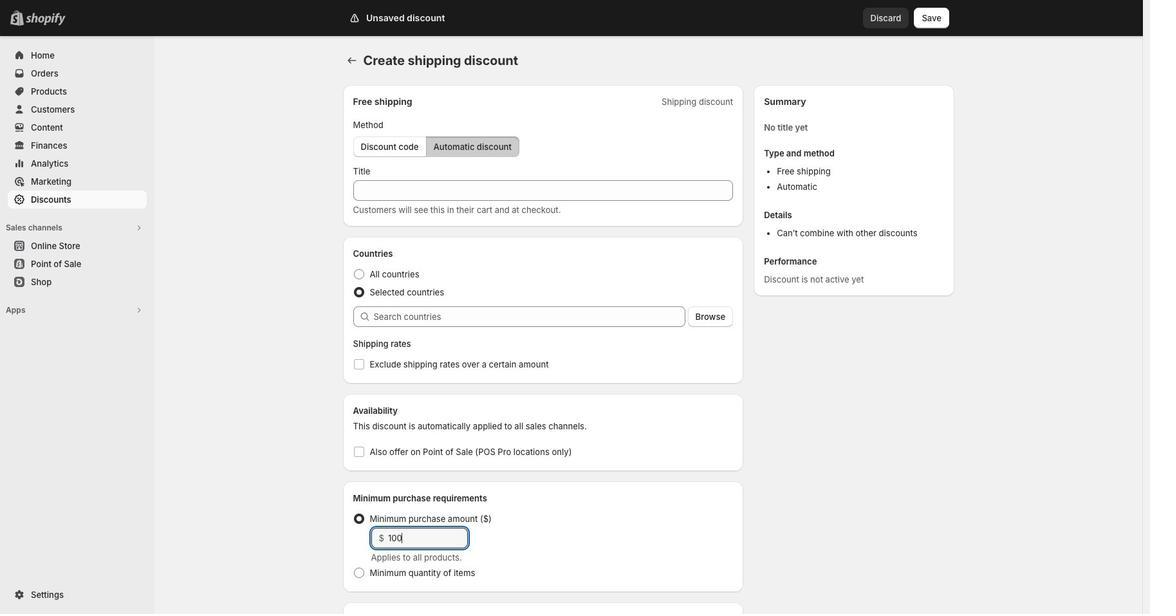 Task type: vqa. For each thing, say whether or not it's contained in the screenshot.
TEXT FIELD
yes



Task type: locate. For each thing, give the bounding box(es) containing it.
None text field
[[353, 180, 733, 201]]

0.00 text field
[[388, 528, 468, 549]]



Task type: describe. For each thing, give the bounding box(es) containing it.
Search countries text field
[[374, 306, 685, 327]]

shopify image
[[26, 13, 66, 26]]



